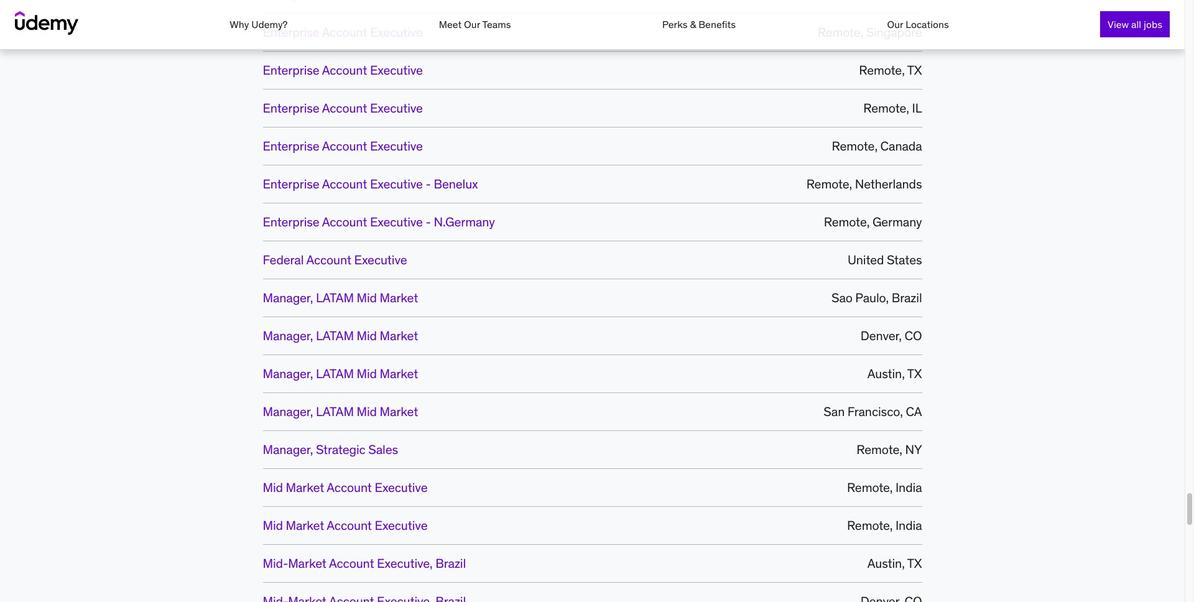 Task type: locate. For each thing, give the bounding box(es) containing it.
our left "locations"
[[887, 18, 904, 30]]

mid market account executive
[[263, 480, 428, 495], [263, 517, 428, 533]]

2 vertical spatial tx
[[907, 555, 922, 571]]

all
[[1132, 18, 1142, 30]]

manager, latam mid market for san francisco, ca
[[263, 404, 418, 419]]

2 india from the top
[[896, 517, 922, 533]]

1 manager, from the top
[[263, 290, 313, 305]]

4 manager, from the top
[[263, 404, 313, 419]]

1 vertical spatial austin,
[[868, 555, 905, 571]]

francisco,
[[848, 404, 903, 419]]

enterprise for remote, germany
[[263, 214, 320, 229]]

account for remote, netherlands
[[322, 176, 367, 191]]

austin, tx
[[868, 366, 922, 381], [868, 555, 922, 571]]

manager,
[[263, 290, 313, 305], [263, 328, 313, 343], [263, 366, 313, 381], [263, 404, 313, 419], [263, 442, 313, 457]]

1 horizontal spatial brazil
[[892, 290, 922, 305]]

3 enterprise from the top
[[263, 100, 320, 116]]

0 vertical spatial -
[[426, 176, 431, 191]]

2 manager, from the top
[[263, 328, 313, 343]]

account for remote, il
[[322, 100, 367, 116]]

meet
[[439, 18, 462, 30]]

benelux
[[434, 176, 478, 191]]

why
[[230, 18, 249, 30]]

2 austin, from the top
[[868, 555, 905, 571]]

account for remote, germany
[[322, 214, 367, 229]]

co
[[905, 328, 922, 343]]

austin, tx for manager, latam mid market
[[868, 366, 922, 381]]

1 vertical spatial austin, tx
[[868, 555, 922, 571]]

our locations link
[[887, 18, 949, 30]]

0 vertical spatial austin, tx
[[868, 366, 922, 381]]

0 vertical spatial mid market account executive
[[263, 480, 428, 495]]

enterprise
[[263, 24, 320, 40], [263, 62, 320, 78], [263, 100, 320, 116], [263, 138, 320, 154], [263, 176, 320, 191], [263, 214, 320, 229]]

1 vertical spatial india
[[896, 517, 922, 533]]

denver,
[[861, 328, 902, 343]]

0 vertical spatial remote, india
[[847, 480, 922, 495]]

india
[[896, 480, 922, 495], [896, 517, 922, 533]]

0 vertical spatial austin,
[[868, 366, 905, 381]]

account for remote, tx
[[322, 62, 367, 78]]

manager, latam mid market for denver, co
[[263, 328, 418, 343]]

3 tx from the top
[[907, 555, 922, 571]]

il
[[912, 100, 922, 116]]

1 - from the top
[[426, 176, 431, 191]]

account for remote, canada
[[322, 138, 367, 154]]

enterprise for remote, il
[[263, 100, 320, 116]]

our right meet
[[464, 18, 480, 30]]

4 enterprise from the top
[[263, 138, 320, 154]]

- left n.germany
[[426, 214, 431, 229]]

remote,
[[818, 24, 864, 40], [859, 62, 905, 78], [864, 100, 909, 116], [832, 138, 878, 154], [807, 176, 852, 191], [824, 214, 870, 229], [857, 442, 903, 457], [847, 480, 893, 495], [847, 517, 893, 533]]

enterprise account executive
[[263, 24, 423, 40], [263, 62, 423, 78], [263, 100, 423, 116], [263, 138, 423, 154]]

remote, il
[[864, 100, 922, 116]]

tx for market
[[907, 366, 922, 381]]

tx
[[907, 62, 922, 78], [907, 366, 922, 381], [907, 555, 922, 571]]

1 vertical spatial remote, india
[[847, 517, 922, 533]]

paulo,
[[856, 290, 889, 305]]

0 vertical spatial india
[[896, 480, 922, 495]]

2 manager, latam mid market from the top
[[263, 328, 418, 343]]

udemy image
[[15, 11, 78, 35]]

executive
[[370, 24, 423, 40], [370, 62, 423, 78], [370, 100, 423, 116], [370, 138, 423, 154], [370, 176, 423, 191], [370, 214, 423, 229], [354, 252, 407, 267], [375, 480, 428, 495], [375, 517, 428, 533]]

latam for austin, tx
[[316, 366, 354, 381]]

1 austin, tx from the top
[[868, 366, 922, 381]]

3 enterprise account executive from the top
[[263, 100, 423, 116]]

our
[[464, 18, 480, 30], [887, 18, 904, 30]]

austin,
[[868, 366, 905, 381], [868, 555, 905, 571]]

manager, latam mid market
[[263, 290, 418, 305], [263, 328, 418, 343], [263, 366, 418, 381], [263, 404, 418, 419]]

4 latam from the top
[[316, 404, 354, 419]]

san
[[824, 404, 845, 419]]

brazil
[[892, 290, 922, 305], [436, 555, 466, 571]]

1 austin, from the top
[[868, 366, 905, 381]]

brazil right executive,
[[436, 555, 466, 571]]

1 mid market account executive from the top
[[263, 480, 428, 495]]

market
[[380, 290, 418, 305], [380, 328, 418, 343], [380, 366, 418, 381], [380, 404, 418, 419], [286, 480, 324, 495], [286, 517, 324, 533], [288, 555, 327, 571]]

1 vertical spatial mid market account executive
[[263, 517, 428, 533]]

enterprise for remote, canada
[[263, 138, 320, 154]]

view all jobs
[[1108, 18, 1163, 30]]

mid
[[357, 290, 377, 305], [357, 328, 377, 343], [357, 366, 377, 381], [357, 404, 377, 419], [263, 480, 283, 495], [263, 517, 283, 533]]

sao
[[832, 290, 853, 305]]

latam
[[316, 290, 354, 305], [316, 328, 354, 343], [316, 366, 354, 381], [316, 404, 354, 419]]

mid-market account executive, brazil
[[263, 555, 466, 571]]

account
[[322, 24, 367, 40], [322, 62, 367, 78], [322, 100, 367, 116], [322, 138, 367, 154], [322, 176, 367, 191], [322, 214, 367, 229], [306, 252, 351, 267], [327, 480, 372, 495], [327, 517, 372, 533], [329, 555, 374, 571]]

1 vertical spatial tx
[[907, 366, 922, 381]]

federal account executive
[[263, 252, 407, 267]]

manager, for remote, ny
[[263, 442, 313, 457]]

enterprise account executive - n.germany
[[263, 214, 495, 229]]

austin, for manager, latam mid market
[[868, 366, 905, 381]]

united
[[848, 252, 884, 267]]

4 enterprise account executive from the top
[[263, 138, 423, 154]]

2 enterprise account executive from the top
[[263, 62, 423, 78]]

executive for united states
[[354, 252, 407, 267]]

2 austin, tx from the top
[[868, 555, 922, 571]]

germany
[[873, 214, 922, 229]]

1 horizontal spatial our
[[887, 18, 904, 30]]

perks & benefits link
[[662, 18, 736, 30]]

- left "benelux"
[[426, 176, 431, 191]]

1 enterprise account executive from the top
[[263, 24, 423, 40]]

0 vertical spatial brazil
[[892, 290, 922, 305]]

locations
[[906, 18, 949, 30]]

latam for sao paulo, brazil
[[316, 290, 354, 305]]

account for united states
[[306, 252, 351, 267]]

1 manager, latam mid market from the top
[[263, 290, 418, 305]]

5 manager, from the top
[[263, 442, 313, 457]]

3 manager, latam mid market from the top
[[263, 366, 418, 381]]

ca
[[906, 404, 922, 419]]

-
[[426, 176, 431, 191], [426, 214, 431, 229]]

remote, singapore
[[818, 24, 922, 40]]

remote, india
[[847, 480, 922, 495], [847, 517, 922, 533]]

federal
[[263, 252, 304, 267]]

1 our from the left
[[464, 18, 480, 30]]

0 horizontal spatial our
[[464, 18, 480, 30]]

1 remote, india from the top
[[847, 480, 922, 495]]

executive for remote, tx
[[370, 62, 423, 78]]

n.germany
[[434, 214, 495, 229]]

2 tx from the top
[[907, 366, 922, 381]]

1 vertical spatial brazil
[[436, 555, 466, 571]]

manager, latam mid market for sao paulo, brazil
[[263, 290, 418, 305]]

2 enterprise from the top
[[263, 62, 320, 78]]

6 enterprise from the top
[[263, 214, 320, 229]]

2 latam from the top
[[316, 328, 354, 343]]

executive for remote, singapore
[[370, 24, 423, 40]]

1 vertical spatial -
[[426, 214, 431, 229]]

enterprise account executive - benelux
[[263, 176, 478, 191]]

2 our from the left
[[887, 18, 904, 30]]

states
[[887, 252, 922, 267]]

tx for executive,
[[907, 555, 922, 571]]

enterprise account executive for remote, il
[[263, 100, 423, 116]]

3 manager, from the top
[[263, 366, 313, 381]]

0 vertical spatial tx
[[907, 62, 922, 78]]

brazil right the paulo,
[[892, 290, 922, 305]]

4 manager, latam mid market from the top
[[263, 404, 418, 419]]

1 enterprise from the top
[[263, 24, 320, 40]]

mid market account executive up mid-market account executive, brazil
[[263, 517, 428, 533]]

mid market account executive down strategic
[[263, 480, 428, 495]]

perks & benefits
[[662, 18, 736, 30]]

latam for denver, co
[[316, 328, 354, 343]]

2 - from the top
[[426, 214, 431, 229]]

5 enterprise from the top
[[263, 176, 320, 191]]

manager, for denver, co
[[263, 328, 313, 343]]

meet our teams link
[[439, 18, 511, 30]]

3 latam from the top
[[316, 366, 354, 381]]

1 latam from the top
[[316, 290, 354, 305]]



Task type: describe. For each thing, give the bounding box(es) containing it.
sales
[[368, 442, 398, 457]]

perks
[[662, 18, 688, 30]]

mid for denver, co
[[357, 328, 377, 343]]

manager, for san francisco, ca
[[263, 404, 313, 419]]

view all jobs link
[[1101, 11, 1170, 37]]

strategic
[[316, 442, 366, 457]]

- for benelux
[[426, 176, 431, 191]]

teams
[[482, 18, 511, 30]]

2 mid market account executive from the top
[[263, 517, 428, 533]]

2 remote, india from the top
[[847, 517, 922, 533]]

enterprise account executive for remote, canada
[[263, 138, 423, 154]]

mid for san francisco, ca
[[357, 404, 377, 419]]

singapore
[[866, 24, 922, 40]]

enterprise for remote, tx
[[263, 62, 320, 78]]

why udemy?
[[230, 18, 288, 30]]

account for remote, singapore
[[322, 24, 367, 40]]

enterprise account executive for remote, singapore
[[263, 24, 423, 40]]

austin, for mid-market account executive, brazil
[[868, 555, 905, 571]]

remote, canada
[[832, 138, 922, 154]]

executive for remote, canada
[[370, 138, 423, 154]]

enterprise for remote, netherlands
[[263, 176, 320, 191]]

executive for remote, netherlands
[[370, 176, 423, 191]]

remote, tx
[[859, 62, 922, 78]]

1 tx from the top
[[907, 62, 922, 78]]

our locations
[[887, 18, 949, 30]]

udemy?
[[251, 18, 288, 30]]

latam for san francisco, ca
[[316, 404, 354, 419]]

ny
[[905, 442, 922, 457]]

mid-
[[263, 555, 288, 571]]

manager, for sao paulo, brazil
[[263, 290, 313, 305]]

enterprise account executive for remote, tx
[[263, 62, 423, 78]]

sao paulo, brazil
[[832, 290, 922, 305]]

1 india from the top
[[896, 480, 922, 495]]

denver, co
[[861, 328, 922, 343]]

manager, strategic sales
[[263, 442, 398, 457]]

view
[[1108, 18, 1129, 30]]

austin, tx for mid-market account executive, brazil
[[868, 555, 922, 571]]

executive for remote, germany
[[370, 214, 423, 229]]

mid for sao paulo, brazil
[[357, 290, 377, 305]]

jobs
[[1144, 18, 1163, 30]]

- for n.germany
[[426, 214, 431, 229]]

remote, netherlands
[[807, 176, 922, 191]]

mid for austin, tx
[[357, 366, 377, 381]]

canada
[[881, 138, 922, 154]]

0 horizontal spatial brazil
[[436, 555, 466, 571]]

united states
[[848, 252, 922, 267]]

meet our teams
[[439, 18, 511, 30]]

executive for remote, il
[[370, 100, 423, 116]]

netherlands
[[855, 176, 922, 191]]

why udemy? link
[[230, 18, 288, 30]]

remote, germany
[[824, 214, 922, 229]]

&
[[690, 18, 696, 30]]

manager, latam mid market for austin, tx
[[263, 366, 418, 381]]

manager, for austin, tx
[[263, 366, 313, 381]]

executive,
[[377, 555, 433, 571]]

remote, ny
[[857, 442, 922, 457]]

benefits
[[699, 18, 736, 30]]

enterprise for remote, singapore
[[263, 24, 320, 40]]

san francisco, ca
[[824, 404, 922, 419]]



Task type: vqa. For each thing, say whether or not it's contained in the screenshot.
2nd LATAM
yes



